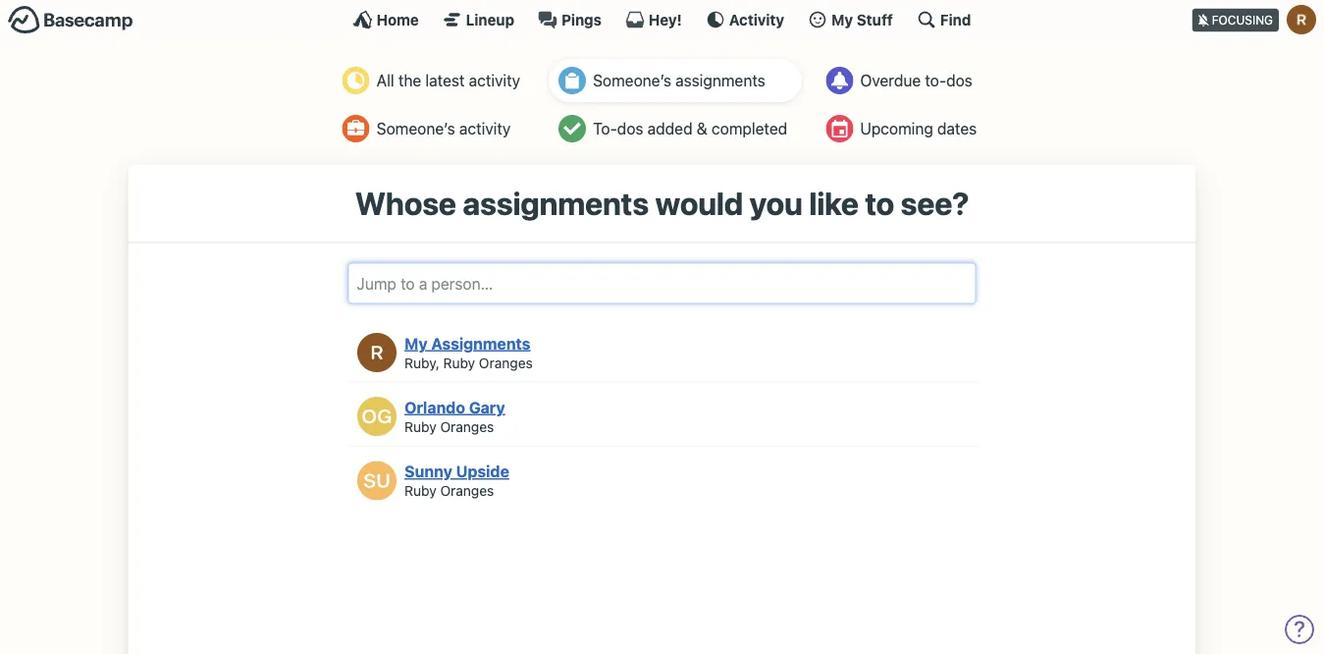 Task type: describe. For each thing, give the bounding box(es) containing it.
dos inside overdue to-dos link
[[947, 71, 973, 90]]

assignments for whose
[[463, 185, 649, 222]]

the
[[399, 71, 422, 90]]

overdue
[[861, 71, 921, 90]]

overdue to-dos
[[861, 71, 973, 90]]

oranges for upside
[[441, 482, 494, 499]]

upcoming dates
[[861, 119, 977, 138]]

someone's activity
[[377, 119, 511, 138]]

assignment image
[[559, 67, 586, 94]]

lineup link
[[443, 10, 515, 29]]

whose assignments would you like to see?
[[355, 185, 970, 222]]

schedule image
[[826, 115, 854, 142]]

all the latest activity link
[[333, 59, 535, 102]]

whose
[[355, 185, 457, 222]]

ruby, ruby oranges image
[[358, 333, 397, 372]]

focusing
[[1213, 13, 1274, 27]]

activity report image
[[343, 67, 370, 94]]

switch accounts image
[[8, 5, 134, 35]]

you
[[750, 185, 803, 222]]

see?
[[901, 185, 970, 222]]

1 vertical spatial activity
[[460, 119, 511, 138]]

upside
[[456, 462, 510, 481]]

&
[[697, 119, 708, 138]]

oranges for gary
[[441, 418, 494, 435]]

my for stuff
[[832, 11, 854, 28]]

home link
[[353, 10, 419, 29]]

ruby,
[[405, 354, 440, 371]]

pings button
[[538, 10, 602, 29]]

orlando
[[405, 398, 466, 417]]

assignments
[[431, 334, 531, 353]]

sunny upside, ruby oranges image
[[358, 461, 397, 500]]

dos inside to-dos added & completed link
[[618, 119, 644, 138]]

orlando gary ruby oranges
[[405, 398, 506, 435]]

to
[[865, 185, 895, 222]]

hey!
[[649, 11, 682, 28]]

my stuff
[[832, 11, 894, 28]]

activity
[[730, 11, 785, 28]]

dates
[[938, 119, 977, 138]]

like
[[809, 185, 859, 222]]

find
[[941, 11, 972, 28]]

gary
[[469, 398, 506, 417]]

assignments for someone's
[[676, 71, 766, 90]]

Jump to a person… text field
[[348, 263, 977, 304]]



Task type: vqa. For each thing, say whether or not it's contained in the screenshot.
Color it blue "image"
no



Task type: locate. For each thing, give the bounding box(es) containing it.
0 vertical spatial oranges
[[479, 354, 533, 371]]

oranges down gary
[[441, 418, 494, 435]]

0 horizontal spatial dos
[[618, 119, 644, 138]]

activity right latest at the left
[[469, 71, 520, 90]]

oranges
[[479, 354, 533, 371], [441, 418, 494, 435], [441, 482, 494, 499]]

my
[[832, 11, 854, 28], [405, 334, 428, 353]]

todo image
[[559, 115, 586, 142]]

0 vertical spatial activity
[[469, 71, 520, 90]]

hey! button
[[626, 10, 682, 29]]

oranges down assignments
[[479, 354, 533, 371]]

2 vertical spatial ruby
[[405, 482, 437, 499]]

1 vertical spatial oranges
[[441, 418, 494, 435]]

ruby for orlando
[[405, 418, 437, 435]]

someone's
[[593, 71, 672, 90], [377, 119, 455, 138]]

main element
[[0, 0, 1325, 38]]

someone's for someone's assignments
[[593, 71, 672, 90]]

overdue to-dos link
[[816, 59, 992, 102]]

oranges inside orlando gary ruby oranges
[[441, 418, 494, 435]]

ruby inside orlando gary ruby oranges
[[405, 418, 437, 435]]

all the latest activity
[[377, 71, 520, 90]]

ruby
[[443, 354, 476, 371], [405, 418, 437, 435], [405, 482, 437, 499]]

0 vertical spatial someone's
[[593, 71, 672, 90]]

activity down all the latest activity
[[460, 119, 511, 138]]

0 vertical spatial dos
[[947, 71, 973, 90]]

ruby down sunny
[[405, 482, 437, 499]]

assignments up &
[[676, 71, 766, 90]]

my inside my assignments ruby,        ruby oranges
[[405, 334, 428, 353]]

would
[[656, 185, 744, 222]]

upcoming dates link
[[816, 107, 992, 150]]

my inside popup button
[[832, 11, 854, 28]]

added
[[648, 119, 693, 138]]

my assignments ruby,        ruby oranges
[[405, 334, 533, 371]]

assignments
[[676, 71, 766, 90], [463, 185, 649, 222]]

0 vertical spatial my
[[832, 11, 854, 28]]

1 horizontal spatial assignments
[[676, 71, 766, 90]]

someone's down the
[[377, 119, 455, 138]]

to-dos added & completed link
[[549, 107, 803, 150]]

1 vertical spatial assignments
[[463, 185, 649, 222]]

assignments down todo icon
[[463, 185, 649, 222]]

completed
[[712, 119, 788, 138]]

find button
[[917, 10, 972, 29]]

activity
[[469, 71, 520, 90], [460, 119, 511, 138]]

1 horizontal spatial someone's
[[593, 71, 672, 90]]

my left stuff
[[832, 11, 854, 28]]

my for assignments
[[405, 334, 428, 353]]

oranges down upside
[[441, 482, 494, 499]]

latest
[[426, 71, 465, 90]]

list box containing my assignments
[[348, 324, 977, 510]]

ruby down assignments
[[443, 354, 476, 371]]

someone's for someone's activity
[[377, 119, 455, 138]]

orlando gary, ruby oranges image
[[358, 397, 397, 436]]

sunny
[[405, 462, 453, 481]]

ruby down orlando
[[405, 418, 437, 435]]

ruby inside my assignments ruby,        ruby oranges
[[443, 354, 476, 371]]

to-dos added & completed
[[593, 119, 788, 138]]

reports image
[[826, 67, 854, 94]]

ruby inside sunny upside ruby oranges
[[405, 482, 437, 499]]

focusing button
[[1193, 0, 1325, 38]]

sunny upside ruby oranges
[[405, 462, 510, 499]]

someone's assignments
[[593, 71, 766, 90]]

0 horizontal spatial someone's
[[377, 119, 455, 138]]

to-
[[593, 119, 618, 138]]

0 vertical spatial ruby
[[443, 354, 476, 371]]

ruby image
[[1288, 5, 1317, 34]]

list box
[[348, 324, 977, 510]]

0 horizontal spatial my
[[405, 334, 428, 353]]

my stuff button
[[808, 10, 894, 29]]

dos
[[947, 71, 973, 90], [618, 119, 644, 138]]

to-
[[926, 71, 947, 90]]

stuff
[[857, 11, 894, 28]]

1 vertical spatial my
[[405, 334, 428, 353]]

someone's activity link
[[333, 107, 535, 150]]

1 horizontal spatial dos
[[947, 71, 973, 90]]

2 vertical spatial oranges
[[441, 482, 494, 499]]

oranges inside sunny upside ruby oranges
[[441, 482, 494, 499]]

person report image
[[343, 115, 370, 142]]

home
[[377, 11, 419, 28]]

someone's assignments link
[[549, 59, 803, 102]]

ruby for sunny
[[405, 482, 437, 499]]

all
[[377, 71, 395, 90]]

lineup
[[466, 11, 515, 28]]

0 horizontal spatial assignments
[[463, 185, 649, 222]]

1 vertical spatial dos
[[618, 119, 644, 138]]

someone's up to-
[[593, 71, 672, 90]]

pings
[[562, 11, 602, 28]]

dos left added
[[618, 119, 644, 138]]

my up ruby,
[[405, 334, 428, 353]]

oranges inside my assignments ruby,        ruby oranges
[[479, 354, 533, 371]]

upcoming
[[861, 119, 934, 138]]

1 horizontal spatial my
[[832, 11, 854, 28]]

activity link
[[706, 10, 785, 29]]

0 vertical spatial assignments
[[676, 71, 766, 90]]

dos up dates
[[947, 71, 973, 90]]

1 vertical spatial ruby
[[405, 418, 437, 435]]

1 vertical spatial someone's
[[377, 119, 455, 138]]



